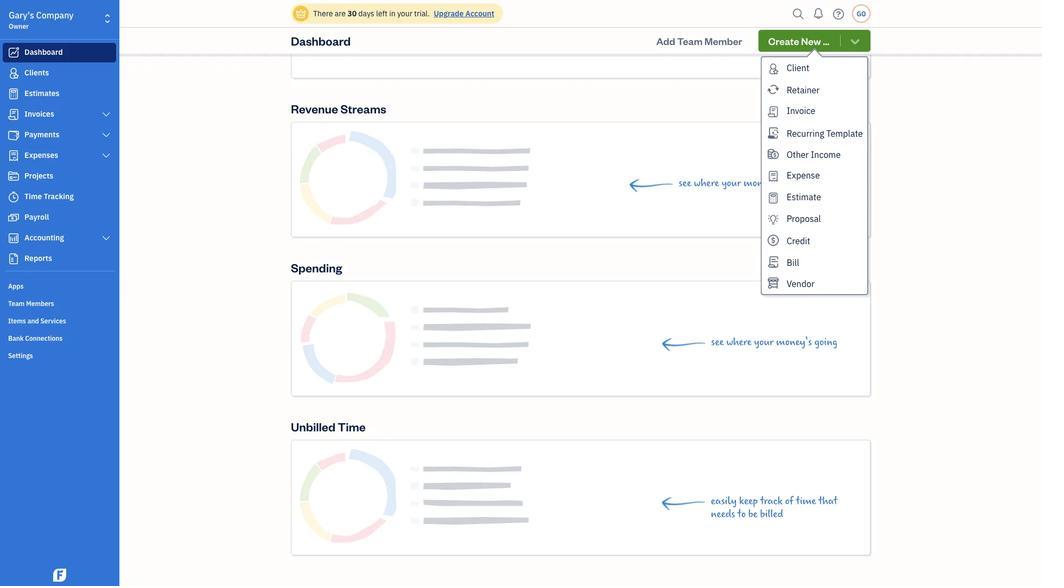 Task type: describe. For each thing, give the bounding box(es) containing it.
clients link
[[3, 64, 116, 83]]

easily
[[711, 496, 737, 508]]

invoice
[[787, 105, 816, 116]]

1 horizontal spatial time
[[338, 419, 366, 435]]

notifications image
[[810, 3, 827, 24]]

other income
[[787, 149, 841, 160]]

search image
[[790, 6, 807, 22]]

new
[[801, 34, 821, 47]]

streams
[[341, 101, 386, 117]]

keep
[[739, 496, 758, 508]]

payments link
[[3, 125, 116, 145]]

account
[[466, 8, 494, 18]]

expenses
[[24, 150, 58, 160]]

easily keep track of time that needs to be billed
[[711, 496, 838, 521]]

payments
[[24, 129, 59, 140]]

estimate
[[787, 191, 821, 203]]

unbilled
[[291, 419, 336, 435]]

chevron large down image for expenses
[[101, 151, 111, 160]]

bank
[[8, 334, 24, 343]]

vendor
[[787, 278, 815, 290]]

members
[[26, 299, 54, 308]]

invoice button
[[762, 100, 868, 122]]

client image
[[7, 68, 20, 79]]

estimate image
[[7, 88, 20, 99]]

time inside main element
[[24, 191, 42, 201]]

add
[[657, 34, 676, 47]]

credit
[[787, 235, 811, 247]]

to
[[738, 509, 746, 521]]

chevron large down image
[[101, 234, 111, 243]]

timer image
[[7, 192, 20, 203]]

owner
[[9, 22, 29, 30]]

in
[[389, 8, 396, 18]]

projects link
[[3, 167, 116, 186]]

upgrade account link
[[432, 8, 494, 18]]

add team member
[[657, 34, 743, 47]]

0 vertical spatial your
[[397, 8, 413, 18]]

billed
[[760, 509, 783, 521]]

projects
[[24, 171, 53, 181]]

member
[[705, 34, 743, 47]]

expense image
[[7, 150, 20, 161]]

time tracking
[[24, 191, 74, 201]]

track
[[761, 496, 783, 508]]

items and services link
[[3, 312, 116, 328]]

bank connections link
[[3, 330, 116, 346]]

chevron large down image for invoices
[[101, 110, 111, 119]]

connections
[[25, 334, 63, 343]]

company
[[36, 10, 74, 21]]

expenses link
[[3, 146, 116, 166]]

time
[[796, 496, 816, 508]]

payroll link
[[3, 208, 116, 227]]

project image
[[7, 171, 20, 182]]

your for see where your money's going
[[754, 337, 774, 349]]

settings link
[[3, 347, 116, 363]]

other
[[787, 149, 809, 160]]

proposal
[[787, 213, 821, 224]]

accounting
[[24, 233, 64, 243]]

are
[[335, 8, 346, 18]]

crown image
[[295, 8, 307, 19]]

other income button
[[762, 143, 868, 165]]

retainer
[[787, 84, 820, 96]]

bank connections
[[8, 334, 63, 343]]

revenue
[[291, 101, 338, 117]]

from
[[816, 178, 838, 189]]

reports link
[[3, 249, 116, 269]]

coming
[[782, 178, 814, 189]]

items and services
[[8, 317, 66, 325]]

reports
[[24, 253, 52, 263]]

go to help image
[[830, 6, 848, 22]]

create
[[769, 34, 799, 47]]

spending
[[291, 260, 342, 276]]

see for see where your money's coming from
[[679, 178, 692, 189]]

add team member button
[[647, 30, 752, 52]]

where for see where your money's going
[[727, 337, 752, 349]]

settings
[[8, 351, 33, 360]]



Task type: vqa. For each thing, say whether or not it's contained in the screenshot.
second / from left
no



Task type: locate. For each thing, give the bounding box(es) containing it.
money image
[[7, 212, 20, 223]]

client button
[[762, 57, 868, 79]]

money's for coming
[[744, 178, 780, 189]]

team
[[677, 34, 703, 47], [8, 299, 25, 308]]

template
[[827, 127, 863, 139]]

of
[[785, 496, 794, 508]]

tracking
[[44, 191, 74, 201]]

there are 30 days left in your trial. upgrade account
[[313, 8, 494, 18]]

upgrade
[[434, 8, 464, 18]]

see for see where your money's going
[[711, 337, 724, 349]]

dashboard down there
[[291, 33, 351, 48]]

1 vertical spatial team
[[8, 299, 25, 308]]

gary's company owner
[[9, 10, 74, 30]]

1 vertical spatial money's
[[776, 337, 812, 349]]

dashboard image
[[7, 47, 20, 58]]

1 horizontal spatial team
[[677, 34, 703, 47]]

0 horizontal spatial dashboard
[[24, 47, 63, 57]]

…
[[823, 34, 830, 47]]

money's left coming
[[744, 178, 780, 189]]

chevron large down image inside expenses link
[[101, 151, 111, 160]]

chevron large down image up expenses link
[[101, 131, 111, 140]]

report image
[[7, 254, 20, 264]]

chevron large down image inside payments link
[[101, 131, 111, 140]]

0 vertical spatial team
[[677, 34, 703, 47]]

0 horizontal spatial see
[[679, 178, 692, 189]]

chevron large down image for payments
[[101, 131, 111, 140]]

team members link
[[3, 295, 116, 311]]

time tracking link
[[3, 187, 116, 207]]

go
[[857, 9, 866, 18]]

dashboard link
[[3, 43, 116, 62]]

30
[[348, 8, 357, 18]]

0 vertical spatial money's
[[744, 178, 780, 189]]

3 chevron large down image from the top
[[101, 151, 111, 160]]

0 vertical spatial time
[[24, 191, 42, 201]]

1 chevron large down image from the top
[[101, 110, 111, 119]]

there
[[313, 8, 333, 18]]

recurring template
[[787, 127, 863, 139]]

0 vertical spatial chevron large down image
[[101, 110, 111, 119]]

income
[[811, 149, 841, 160]]

bill button
[[762, 251, 868, 273]]

1 vertical spatial your
[[722, 178, 741, 189]]

expense
[[787, 170, 820, 181]]

retainer button
[[762, 79, 868, 100]]

see where your money's going
[[711, 337, 838, 349]]

team right add
[[677, 34, 703, 47]]

payment image
[[7, 130, 20, 141]]

credit button
[[762, 230, 868, 251]]

invoice image
[[7, 109, 20, 120]]

that
[[819, 496, 838, 508]]

2 chevron large down image from the top
[[101, 131, 111, 140]]

bill
[[787, 257, 799, 268]]

unbilled time
[[291, 419, 366, 435]]

your
[[397, 8, 413, 18], [722, 178, 741, 189], [754, 337, 774, 349]]

recurring template button
[[762, 122, 868, 143]]

1 horizontal spatial your
[[722, 178, 741, 189]]

recurring
[[787, 127, 825, 139]]

trial.
[[414, 8, 430, 18]]

revenue streams
[[291, 101, 386, 117]]

team down apps
[[8, 299, 25, 308]]

0 horizontal spatial where
[[694, 178, 719, 189]]

create new …
[[769, 34, 830, 47]]

money's left going
[[776, 337, 812, 349]]

chevrondown image
[[849, 35, 862, 46]]

your for see where your money's coming from
[[722, 178, 741, 189]]

dashboard inside main element
[[24, 47, 63, 57]]

be
[[749, 509, 758, 521]]

2 horizontal spatial your
[[754, 337, 774, 349]]

gary's
[[9, 10, 34, 21]]

apps link
[[3, 277, 116, 294]]

payroll
[[24, 212, 49, 222]]

accounting link
[[3, 229, 116, 248]]

estimates
[[24, 88, 59, 98]]

chevron large down image up payments link
[[101, 110, 111, 119]]

1 vertical spatial chevron large down image
[[101, 131, 111, 140]]

client
[[787, 62, 810, 73]]

0 horizontal spatial your
[[397, 8, 413, 18]]

0 vertical spatial where
[[694, 178, 719, 189]]

time right unbilled at the bottom
[[338, 419, 366, 435]]

2 vertical spatial your
[[754, 337, 774, 349]]

chevron large down image inside invoices link
[[101, 110, 111, 119]]

chart image
[[7, 233, 20, 244]]

dashboard
[[291, 33, 351, 48], [24, 47, 63, 57]]

needs
[[711, 509, 735, 521]]

team members
[[8, 299, 54, 308]]

estimates link
[[3, 84, 116, 104]]

team inside main element
[[8, 299, 25, 308]]

money's for going
[[776, 337, 812, 349]]

estimate button
[[762, 187, 868, 208]]

1 horizontal spatial see
[[711, 337, 724, 349]]

dashboard up the clients at left top
[[24, 47, 63, 57]]

clients
[[24, 68, 49, 78]]

1 vertical spatial where
[[727, 337, 752, 349]]

1 horizontal spatial dashboard
[[291, 33, 351, 48]]

proposal button
[[762, 208, 868, 230]]

chevron large down image
[[101, 110, 111, 119], [101, 131, 111, 140], [101, 151, 111, 160]]

expense button
[[762, 165, 868, 187]]

invoices
[[24, 109, 54, 119]]

see
[[679, 178, 692, 189], [711, 337, 724, 349]]

vendor button
[[762, 273, 868, 294]]

going
[[815, 337, 838, 349]]

1 vertical spatial see
[[711, 337, 724, 349]]

team inside button
[[677, 34, 703, 47]]

apps
[[8, 282, 24, 290]]

see where your money's coming from
[[679, 178, 838, 189]]

2 vertical spatial chevron large down image
[[101, 151, 111, 160]]

freshbooks image
[[51, 569, 68, 582]]

main element
[[0, 0, 147, 586]]

items
[[8, 317, 26, 325]]

time
[[24, 191, 42, 201], [338, 419, 366, 435]]

where for see where your money's coming from
[[694, 178, 719, 189]]

0 vertical spatial see
[[679, 178, 692, 189]]

0 horizontal spatial team
[[8, 299, 25, 308]]

services
[[40, 317, 66, 325]]

1 horizontal spatial where
[[727, 337, 752, 349]]

left
[[376, 8, 388, 18]]

chevron large down image down payments link
[[101, 151, 111, 160]]

and
[[28, 317, 39, 325]]

time right the timer icon
[[24, 191, 42, 201]]

create new … button
[[759, 30, 871, 52]]

1 vertical spatial time
[[338, 419, 366, 435]]

0 horizontal spatial time
[[24, 191, 42, 201]]



